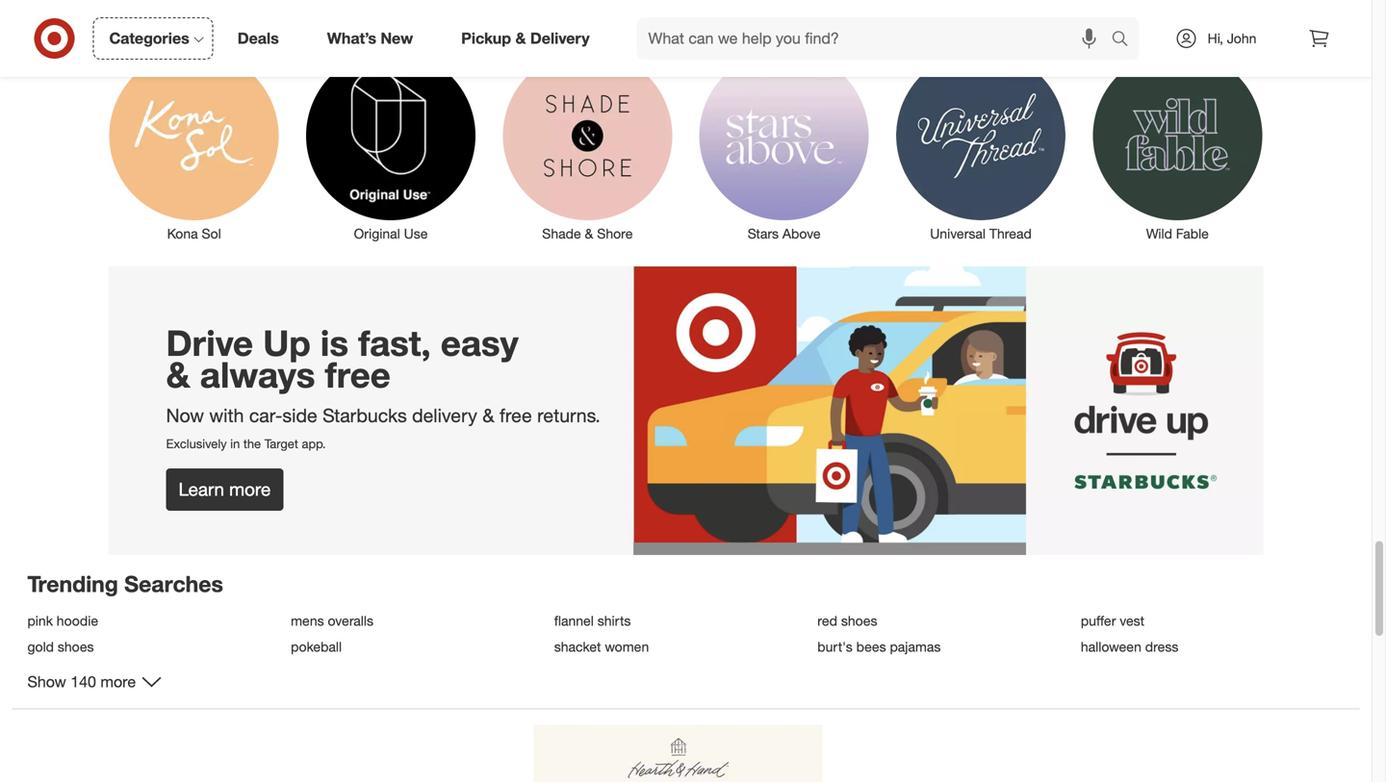 Task type: vqa. For each thing, say whether or not it's contained in the screenshot.
the leftmost the ·
no



Task type: describe. For each thing, give the bounding box(es) containing it.
search
[[1103, 31, 1149, 50]]

puffer vest gold shoes
[[27, 613, 1145, 656]]

shore
[[597, 225, 633, 242]]

target
[[264, 437, 298, 451]]

cloud island link
[[96, 0, 293, 30]]

puffer
[[1081, 613, 1116, 630]]

universal thread
[[930, 225, 1032, 242]]

joy
[[957, 12, 978, 28]]

burt's bees pajamas link
[[818, 639, 1070, 656]]

above
[[783, 225, 821, 242]]

delivery
[[530, 29, 590, 48]]

wild fable
[[1147, 225, 1209, 242]]

stars above
[[748, 225, 821, 242]]

pink hoodie link
[[27, 613, 279, 630]]

shoes inside puffer vest gold shoes
[[58, 639, 94, 656]]

easy
[[441, 322, 519, 364]]

always
[[200, 353, 315, 396]]

overalls
[[328, 613, 374, 630]]

0 vertical spatial more
[[229, 479, 271, 501]]

flannel shirts
[[554, 613, 631, 630]]

universal thread link
[[883, 47, 1079, 244]]

flannel shirts link
[[554, 613, 806, 630]]

trending searches
[[27, 571, 223, 598]]

new
[[381, 29, 413, 48]]

shade & shore
[[542, 225, 633, 242]]

drive up is fast, easy
[[166, 322, 519, 364]]

learn
[[179, 479, 224, 501]]

stars above link
[[686, 47, 883, 244]]

exclusively
[[166, 437, 227, 451]]

now with car-side starbucks delivery & free returns. exclusively in the target app.
[[166, 404, 601, 451]]

halloween
[[1081, 639, 1142, 656]]

show 140 more button
[[27, 671, 163, 694]]

& inside now with car-side starbucks delivery & free returns. exclusively in the target app.
[[483, 404, 494, 427]]

use
[[404, 225, 428, 242]]

categories
[[109, 29, 189, 48]]

collective
[[579, 12, 638, 28]]

joy lab link
[[883, 0, 1079, 30]]

cloud
[[156, 12, 192, 28]]

car-
[[249, 404, 283, 427]]

in
[[230, 437, 240, 451]]

& right pickup
[[516, 29, 526, 48]]

red shoes link
[[818, 613, 1070, 630]]

shacket women
[[554, 639, 649, 656]]

bees
[[857, 639, 886, 656]]

& left the shore
[[585, 225, 593, 242]]

mens
[[291, 613, 324, 630]]

halloween dress link
[[1081, 639, 1333, 656]]

side
[[283, 404, 317, 427]]

0 vertical spatial free
[[325, 353, 391, 396]]

hi, john
[[1208, 30, 1257, 47]]

mens overalls link
[[291, 613, 543, 630]]

up
[[263, 322, 311, 364]]

drive up starbucks image
[[108, 267, 1264, 556]]

shade
[[542, 225, 581, 242]]

shade & shore link
[[489, 47, 686, 244]]

pajamas
[[890, 639, 941, 656]]

with
[[209, 404, 244, 427]]

flannel
[[554, 613, 594, 630]]

knox
[[1145, 12, 1176, 28]]

red
[[818, 613, 838, 630]]

shacket
[[554, 639, 601, 656]]

burt's
[[818, 639, 853, 656]]

vest
[[1120, 613, 1145, 630]]

pink hoodie
[[27, 613, 98, 630]]

What can we help you find? suggestions appear below search field
[[637, 17, 1116, 60]]

kona sol
[[167, 225, 221, 242]]

& always free
[[166, 353, 391, 396]]

what's new link
[[311, 17, 437, 60]]



Task type: locate. For each thing, give the bounding box(es) containing it.
shacket women link
[[554, 639, 806, 656]]

island
[[196, 12, 232, 28]]

john
[[1227, 30, 1257, 47]]

future collective link
[[489, 0, 686, 30]]

what's new
[[327, 29, 413, 48]]

shirts
[[598, 613, 631, 630]]

kona sol link
[[96, 47, 293, 244]]

delivery
[[412, 404, 477, 427]]

& right delivery
[[483, 404, 494, 427]]

free left returns. on the left bottom of page
[[500, 404, 532, 427]]

& up now
[[166, 353, 190, 396]]

halloween dress
[[1081, 639, 1179, 656]]

0 horizontal spatial free
[[325, 353, 391, 396]]

0 vertical spatial shoes
[[841, 613, 878, 630]]

free up the "starbucks"
[[325, 353, 391, 396]]

the
[[243, 437, 261, 451]]

goodfellow
[[750, 12, 819, 28]]

burt's bees pajamas
[[818, 639, 941, 656]]

mens overalls
[[291, 613, 374, 630]]

knox rose link
[[1079, 0, 1276, 30]]

1 horizontal spatial free
[[500, 404, 532, 427]]

deals
[[238, 29, 279, 48]]

pickup & delivery
[[461, 29, 590, 48]]

original
[[354, 225, 400, 242]]

shoes down hoodie on the left bottom
[[58, 639, 94, 656]]

advertisement region
[[534, 726, 823, 783]]

future
[[537, 12, 575, 28]]

what's
[[327, 29, 376, 48]]

more
[[229, 479, 271, 501], [100, 673, 136, 692]]

drive
[[166, 322, 253, 364]]

is
[[321, 322, 349, 364]]

show 140 more
[[27, 673, 136, 692]]

searches
[[124, 571, 223, 598]]

pokeball link
[[291, 639, 543, 656]]

learn more
[[179, 479, 271, 501]]

pokeball
[[291, 639, 342, 656]]

learn more button
[[166, 469, 283, 511]]

goodfellow link
[[686, 0, 883, 30]]

stars
[[748, 225, 779, 242]]

free inside now with car-side starbucks delivery & free returns. exclusively in the target app.
[[500, 404, 532, 427]]

app.
[[302, 437, 326, 451]]

1 horizontal spatial shoes
[[841, 613, 878, 630]]

returns.
[[537, 404, 601, 427]]

red shoes
[[818, 613, 878, 630]]

sol
[[202, 225, 221, 242]]

more down the
[[229, 479, 271, 501]]

original use link
[[293, 47, 489, 244]]

1 vertical spatial free
[[500, 404, 532, 427]]

free
[[325, 353, 391, 396], [500, 404, 532, 427]]

0 horizontal spatial shoes
[[58, 639, 94, 656]]

puffer vest link
[[1081, 613, 1333, 630]]

1 horizontal spatial more
[[229, 479, 271, 501]]

fable
[[1176, 225, 1209, 242]]

rose
[[1180, 12, 1211, 28]]

wild
[[1147, 225, 1173, 242]]

lab
[[982, 12, 1005, 28]]

pink
[[27, 613, 53, 630]]

0 horizontal spatial more
[[100, 673, 136, 692]]

women
[[605, 639, 649, 656]]

future collective
[[537, 12, 638, 28]]

deals link
[[221, 17, 303, 60]]

shoes up bees
[[841, 613, 878, 630]]

knox rose
[[1145, 12, 1211, 28]]

1 vertical spatial more
[[100, 673, 136, 692]]

thread
[[990, 225, 1032, 242]]

categories link
[[93, 17, 213, 60]]

show
[[27, 673, 66, 692]]

wild fable link
[[1079, 47, 1276, 244]]

joy lab
[[957, 12, 1005, 28]]

kona
[[167, 225, 198, 242]]

now
[[166, 404, 204, 427]]

fast,
[[358, 322, 431, 364]]

hoodie
[[57, 613, 98, 630]]

hi,
[[1208, 30, 1224, 47]]

universal
[[930, 225, 986, 242]]

140
[[70, 673, 96, 692]]

gold
[[27, 639, 54, 656]]

pickup
[[461, 29, 511, 48]]

&
[[516, 29, 526, 48], [585, 225, 593, 242], [166, 353, 190, 396], [483, 404, 494, 427]]

starbucks
[[323, 404, 407, 427]]

more right "140"
[[100, 673, 136, 692]]

pickup & delivery link
[[445, 17, 614, 60]]

gold shoes link
[[27, 639, 279, 656]]

original use
[[354, 225, 428, 242]]

search button
[[1103, 17, 1149, 64]]

1 vertical spatial shoes
[[58, 639, 94, 656]]

dress
[[1146, 639, 1179, 656]]



